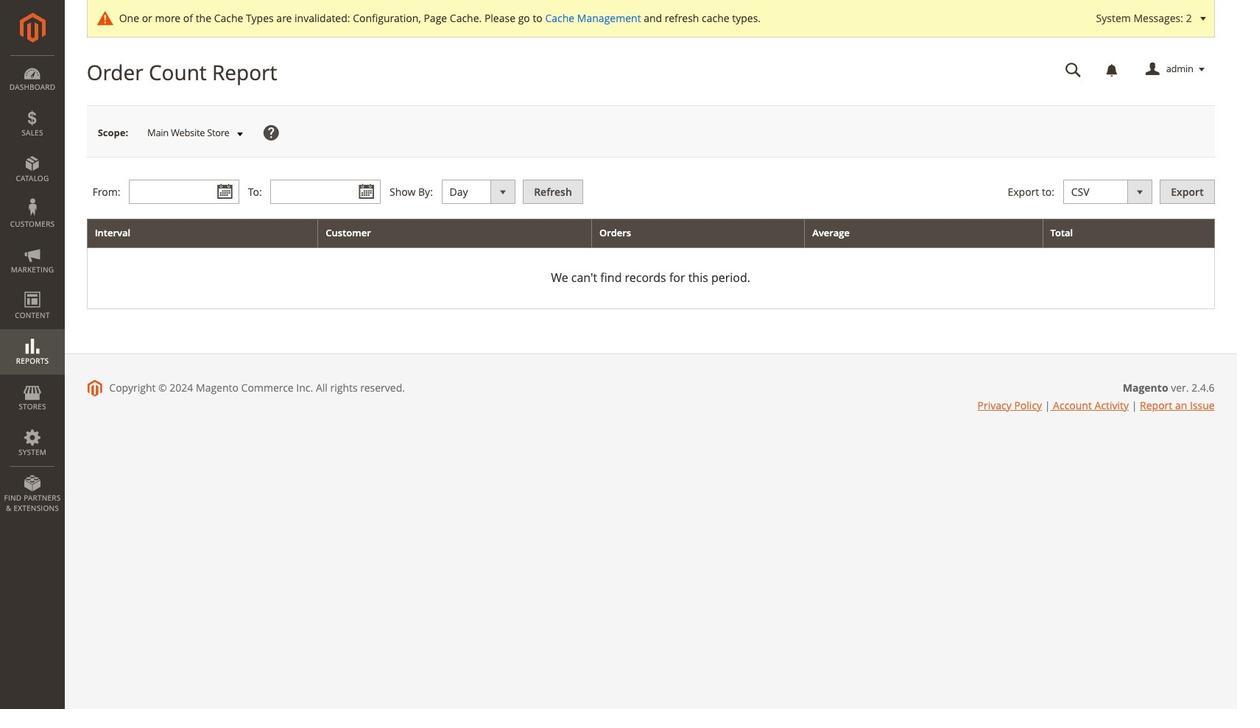 Task type: locate. For each thing, give the bounding box(es) containing it.
None text field
[[1056, 57, 1092, 83], [129, 180, 240, 204], [271, 180, 381, 204], [1056, 57, 1092, 83], [129, 180, 240, 204], [271, 180, 381, 204]]

menu bar
[[0, 55, 65, 521]]



Task type: describe. For each thing, give the bounding box(es) containing it.
magento admin panel image
[[20, 13, 45, 43]]



